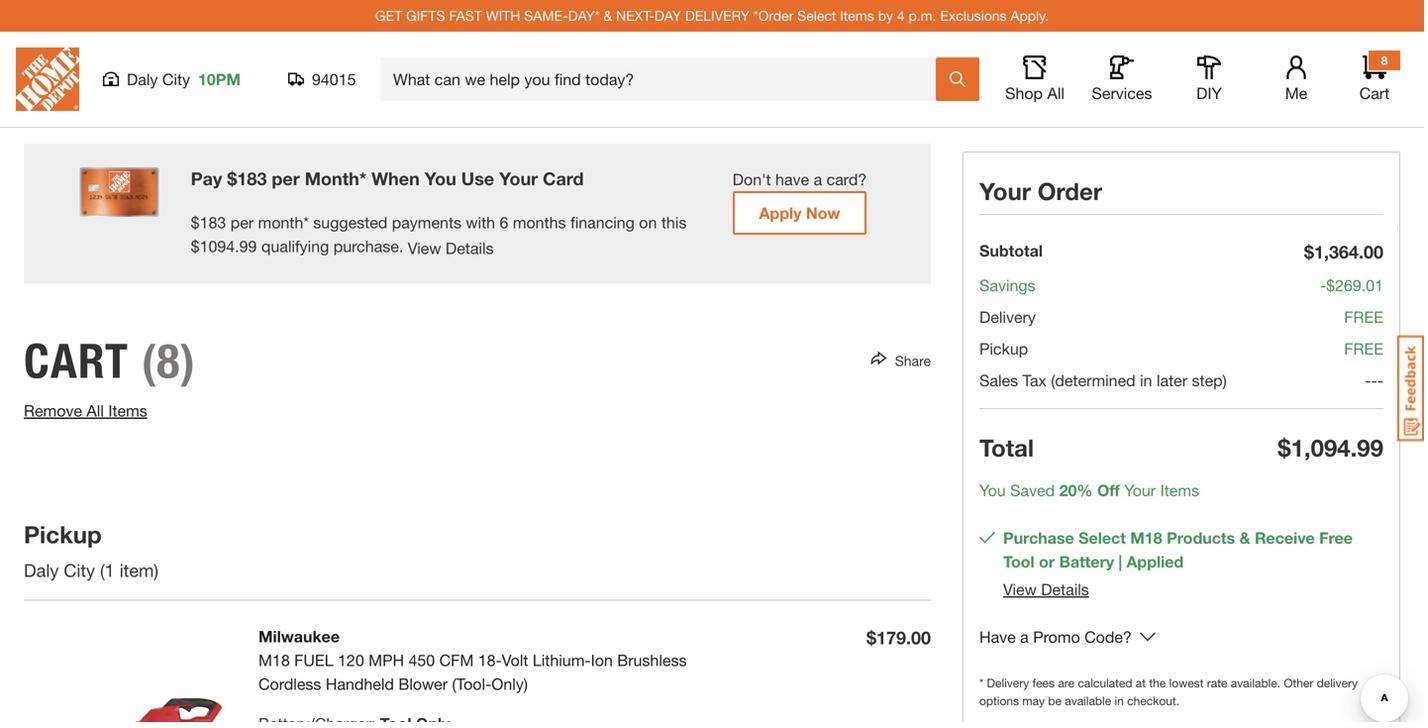 Task type: vqa. For each thing, say whether or not it's contained in the screenshot.
the topmost of
no



Task type: describe. For each thing, give the bounding box(es) containing it.
delivery
[[1318, 676, 1359, 690]]

shop all button
[[1004, 55, 1067, 103]]

city for 10pm
[[162, 70, 190, 89]]

cart 8
[[1360, 54, 1391, 103]]

at
[[1136, 676, 1147, 690]]

$ inside months financing on this $
[[191, 237, 200, 256]]

1 free from the top
[[1345, 308, 1384, 327]]

options
[[980, 694, 1020, 708]]

1 horizontal spatial your
[[980, 177, 1032, 205]]

0 vertical spatial $
[[227, 168, 237, 189]]

1 horizontal spatial in
[[1141, 371, 1153, 390]]

94015
[[312, 70, 356, 89]]

receive
[[1255, 529, 1316, 547]]

delivery inside * delivery fees are calculated at the lowest rate available. other delivery options may be available in checkout.
[[988, 676, 1030, 690]]

m18 inside milwaukee m18 fuel 120 mph 450 cfm 18-volt lithium-ion brushless cordless handheld blower (tool-only)
[[259, 651, 290, 670]]

later
[[1157, 371, 1188, 390]]

code?
[[1085, 628, 1132, 647]]

-$269.01
[[1321, 276, 1384, 295]]

(
[[100, 560, 105, 581]]

diy
[[1197, 84, 1223, 103]]

city for (
[[64, 560, 95, 581]]

120
[[338, 651, 364, 670]]

don't
[[733, 170, 772, 189]]

$ 183 per month* suggested payments with 6
[[191, 213, 509, 232]]

are
[[1059, 676, 1075, 690]]

$1,094.99
[[1279, 434, 1384, 462]]

item
[[1161, 481, 1192, 500]]

1094.99
[[200, 237, 257, 256]]

cart
[[1360, 84, 1391, 103]]

cordless
[[259, 675, 321, 694]]

get
[[375, 7, 402, 24]]

only)
[[492, 675, 528, 694]]

1 vertical spatial details
[[1042, 580, 1090, 599]]

volt
[[502, 651, 529, 670]]

fast
[[449, 7, 482, 24]]

qualifying
[[261, 237, 329, 256]]

on
[[639, 213, 657, 232]]

months
[[513, 213, 566, 232]]

tool
[[1004, 552, 1035, 571]]

1 horizontal spatial per
[[272, 168, 300, 189]]

(tool-
[[452, 675, 492, 694]]

other
[[1285, 676, 1314, 690]]

rate
[[1208, 676, 1228, 690]]

cart (8)
[[24, 332, 196, 390]]

1094.99 qualifying purchase. view details
[[200, 237, 494, 258]]

& inside purchase select m18 products & receive free tool or battery
[[1240, 529, 1251, 547]]

order
[[1038, 177, 1103, 205]]

sales tax (determined in later step)
[[980, 371, 1228, 390]]

all for shop
[[1048, 84, 1065, 103]]

share
[[895, 353, 931, 369]]

step)
[[1193, 371, 1228, 390]]

view details
[[1004, 580, 1090, 599]]

apply
[[760, 204, 802, 222]]

item
[[120, 560, 154, 581]]

cart
[[24, 332, 129, 390]]

8
[[1382, 54, 1389, 67]]

handheld
[[326, 675, 394, 694]]

remove
[[24, 401, 82, 420]]

subtotal
[[980, 241, 1043, 260]]

blower
[[399, 675, 448, 694]]

when
[[372, 168, 420, 189]]

may
[[1023, 694, 1045, 708]]

pay $ 183 per month* when you use your card
[[191, 168, 584, 189]]

0 vertical spatial &
[[604, 7, 613, 24]]

services
[[1092, 84, 1153, 103]]

4
[[898, 7, 905, 24]]

cfm
[[440, 651, 474, 670]]

94015 button
[[288, 69, 357, 89]]

0 horizontal spatial items
[[108, 401, 147, 420]]

this
[[662, 213, 687, 232]]

450
[[409, 651, 435, 670]]

suggested
[[313, 213, 388, 232]]

0 vertical spatial items
[[841, 7, 875, 24]]

0 horizontal spatial select
[[798, 7, 837, 24]]

presentation image
[[80, 167, 159, 217]]

1 vertical spatial you
[[980, 481, 1006, 500]]

the
[[1150, 676, 1167, 690]]

months financing on this $
[[191, 213, 687, 256]]

total
[[980, 434, 1035, 462]]

20%
[[1060, 481, 1093, 500]]

the home depot logo image
[[16, 48, 79, 111]]

available
[[1065, 694, 1112, 708]]

|
[[1119, 552, 1123, 571]]

lowest
[[1170, 676, 1204, 690]]

fees
[[1033, 676, 1055, 690]]

select inside purchase select m18 products & receive free tool or battery
[[1079, 529, 1127, 547]]

fuel
[[294, 651, 334, 670]]

view inside the 1094.99 qualifying purchase. view details
[[408, 239, 441, 258]]

saved
[[1011, 481, 1055, 500]]

sales
[[980, 371, 1019, 390]]

daly for daly city 10pm
[[127, 70, 158, 89]]

pay
[[191, 168, 222, 189]]

promo
[[1034, 628, 1081, 647]]

1
[[105, 560, 115, 581]]

have a promo code?
[[980, 628, 1132, 647]]

diy button
[[1178, 55, 1242, 103]]

free
[[1320, 529, 1354, 547]]



Task type: locate. For each thing, give the bounding box(es) containing it.
1 vertical spatial view details button
[[1004, 580, 1090, 599]]

free up "---"
[[1345, 339, 1384, 358]]

m18 inside purchase select m18 products & receive free tool or battery
[[1131, 529, 1163, 547]]

daly
[[127, 70, 158, 89], [24, 560, 59, 581]]

0 horizontal spatial you
[[425, 168, 457, 189]]

day
[[655, 7, 682, 24]]

card?
[[827, 170, 867, 189]]

day*
[[568, 7, 600, 24]]

month*
[[258, 213, 309, 232]]

details down or
[[1042, 580, 1090, 599]]

remove all items
[[24, 401, 147, 420]]

$ down pay
[[191, 237, 200, 256]]

s
[[1192, 481, 1200, 500]]

daly left 10pm
[[127, 70, 158, 89]]

lithium-
[[533, 651, 591, 670]]

select
[[798, 7, 837, 24], [1079, 529, 1127, 547]]

)
[[154, 560, 159, 581]]

0 horizontal spatial city
[[64, 560, 95, 581]]

in down calculated
[[1115, 694, 1125, 708]]

1 horizontal spatial view
[[1004, 580, 1037, 599]]

me
[[1286, 84, 1308, 103]]

m18 up | applied
[[1131, 529, 1163, 547]]

2 horizontal spatial your
[[1125, 481, 1157, 500]]

applied
[[1127, 552, 1184, 571]]

0 vertical spatial free
[[1345, 308, 1384, 327]]

mph
[[369, 651, 404, 670]]

1 vertical spatial select
[[1079, 529, 1127, 547]]

0 horizontal spatial 183
[[200, 213, 226, 232]]

shop all
[[1006, 84, 1065, 103]]

1 horizontal spatial details
[[1042, 580, 1090, 599]]

all right remove at the bottom of the page
[[87, 401, 104, 420]]

0 vertical spatial in
[[1141, 371, 1153, 390]]

pickup up the sales
[[980, 339, 1029, 358]]

delivery down savings
[[980, 308, 1036, 327]]

1 horizontal spatial items
[[841, 7, 875, 24]]

1 vertical spatial m18
[[259, 651, 290, 670]]

& right the day* on the top of page
[[604, 7, 613, 24]]

view details button down payments on the top of the page
[[408, 236, 494, 260]]

city
[[162, 70, 190, 89], [64, 560, 95, 581]]

payments
[[392, 213, 462, 232]]

1 vertical spatial city
[[64, 560, 95, 581]]

view
[[408, 239, 441, 258], [1004, 580, 1037, 599]]

per up 1094.99
[[231, 213, 254, 232]]

1 horizontal spatial view details button
[[1004, 580, 1090, 599]]

your up the subtotal at the top
[[980, 177, 1032, 205]]

0 horizontal spatial daly
[[24, 560, 59, 581]]

by
[[879, 7, 894, 24]]

items left by
[[841, 7, 875, 24]]

me button
[[1265, 55, 1329, 103]]

apply now button
[[733, 191, 867, 235]]

0 horizontal spatial m18
[[259, 651, 290, 670]]

1 horizontal spatial daly
[[127, 70, 158, 89]]

0 vertical spatial all
[[1048, 84, 1065, 103]]

1 vertical spatial view
[[1004, 580, 1037, 599]]

get gifts fast with same-day* & next-day delivery *order select items by 4 p.m. exclusions apply.
[[375, 7, 1049, 24]]

2 free from the top
[[1345, 339, 1384, 358]]

daly for daly city ( 1 item )
[[24, 560, 59, 581]]

10pm
[[198, 70, 241, 89]]

0 vertical spatial select
[[798, 7, 837, 24]]

*order
[[754, 7, 794, 24]]

0 horizontal spatial in
[[1115, 694, 1125, 708]]

1 vertical spatial items
[[108, 401, 147, 420]]

use
[[462, 168, 495, 189]]

1 horizontal spatial a
[[1021, 628, 1029, 647]]

milwaukee
[[259, 627, 340, 646]]

0 vertical spatial a
[[814, 170, 823, 189]]

your right the use
[[500, 168, 538, 189]]

0 vertical spatial pickup
[[980, 339, 1029, 358]]

all for remove
[[87, 401, 104, 420]]

your right the off
[[1125, 481, 1157, 500]]

in inside * delivery fees are calculated at the lowest rate available. other delivery options may be available in checkout.
[[1115, 694, 1125, 708]]

city left (
[[64, 560, 95, 581]]

same-
[[524, 7, 568, 24]]

don't have a card?
[[733, 170, 867, 189]]

all right 'shop'
[[1048, 84, 1065, 103]]

$
[[227, 168, 237, 189], [191, 213, 200, 232], [191, 237, 200, 256]]

shop
[[1006, 84, 1043, 103]]

1 vertical spatial pickup
[[24, 520, 102, 548]]

view down "tool"
[[1004, 580, 1037, 599]]

0 vertical spatial details
[[446, 239, 494, 258]]

(determined
[[1052, 371, 1136, 390]]

all
[[1048, 84, 1065, 103], [87, 401, 104, 420]]

have a promo code? link
[[980, 625, 1132, 651]]

or
[[1040, 552, 1055, 571]]

183 right pay
[[237, 168, 267, 189]]

view down payments on the top of the page
[[408, 239, 441, 258]]

free down $269.01 at the top right
[[1345, 308, 1384, 327]]

your
[[500, 168, 538, 189], [980, 177, 1032, 205], [1125, 481, 1157, 500]]

per up month*
[[272, 168, 300, 189]]

0 horizontal spatial &
[[604, 7, 613, 24]]

details inside the 1094.99 qualifying purchase. view details
[[446, 239, 494, 258]]

tax
[[1023, 371, 1047, 390]]

0 vertical spatial per
[[272, 168, 300, 189]]

2 vertical spatial $
[[191, 237, 200, 256]]

select up battery
[[1079, 529, 1127, 547]]

0 horizontal spatial pickup
[[24, 520, 102, 548]]

your order
[[980, 177, 1103, 205]]

with
[[486, 7, 521, 24]]

$179.00
[[867, 627, 931, 648]]

view details button down or
[[1004, 580, 1090, 599]]

you saved 20% off your item s
[[980, 481, 1200, 500]]

0 vertical spatial 183
[[237, 168, 267, 189]]

brushless
[[618, 651, 687, 670]]

0 horizontal spatial your
[[500, 168, 538, 189]]

you left the use
[[425, 168, 457, 189]]

0 horizontal spatial details
[[446, 239, 494, 258]]

1 vertical spatial delivery
[[988, 676, 1030, 690]]

1 horizontal spatial &
[[1240, 529, 1251, 547]]

in left later
[[1141, 371, 1153, 390]]

1 vertical spatial in
[[1115, 694, 1125, 708]]

a right have
[[814, 170, 823, 189]]

0 vertical spatial delivery
[[980, 308, 1036, 327]]

$1,364.00
[[1305, 241, 1384, 263]]

1 vertical spatial all
[[87, 401, 104, 420]]

1 vertical spatial per
[[231, 213, 254, 232]]

1 horizontal spatial city
[[162, 70, 190, 89]]

18-
[[478, 651, 502, 670]]

0 vertical spatial city
[[162, 70, 190, 89]]

---
[[1366, 371, 1384, 390]]

0 horizontal spatial all
[[87, 401, 104, 420]]

1 vertical spatial $
[[191, 213, 200, 232]]

0 horizontal spatial view
[[408, 239, 441, 258]]

1 vertical spatial daly
[[24, 560, 59, 581]]

now
[[806, 204, 841, 222]]

you left the 'saved'
[[980, 481, 1006, 500]]

1 horizontal spatial select
[[1079, 529, 1127, 547]]

0 horizontal spatial per
[[231, 213, 254, 232]]

$ right pay
[[227, 168, 237, 189]]

0 vertical spatial you
[[425, 168, 457, 189]]

1 vertical spatial 183
[[200, 213, 226, 232]]

delivery up options
[[988, 676, 1030, 690]]

items down cart (8)
[[108, 401, 147, 420]]

delivery
[[686, 7, 750, 24]]

1 horizontal spatial m18
[[1131, 529, 1163, 547]]

city left 10pm
[[162, 70, 190, 89]]

183 up 1094.99
[[200, 213, 226, 232]]

calculated
[[1078, 676, 1133, 690]]

daly city ( 1 item )
[[24, 560, 164, 581]]

1 vertical spatial free
[[1345, 339, 1384, 358]]

a right have in the bottom right of the page
[[1021, 628, 1029, 647]]

select right the *order
[[798, 7, 837, 24]]

share link
[[888, 353, 931, 369]]

exclusions
[[941, 7, 1007, 24]]

savings
[[980, 276, 1036, 295]]

1 horizontal spatial pickup
[[980, 339, 1029, 358]]

* delivery fees are calculated at the lowest rate available. other delivery options may be available in checkout.
[[980, 676, 1359, 708]]

What can we help you find today? search field
[[393, 58, 935, 100]]

apply.
[[1011, 7, 1049, 24]]

0 vertical spatial m18
[[1131, 529, 1163, 547]]

milwaukee m18 fuel 120 mph 450 cfm 18-volt lithium-ion brushless cordless handheld blower (tool-only)
[[259, 627, 687, 694]]

0 vertical spatial view details button
[[408, 236, 494, 260]]

m18 up the cordless
[[259, 651, 290, 670]]

daly left (
[[24, 560, 59, 581]]

$ up 1094.99
[[191, 213, 200, 232]]

0 vertical spatial daly
[[127, 70, 158, 89]]

services button
[[1091, 55, 1154, 103]]

pickup up the daly city ( 1 item )
[[24, 520, 102, 548]]

& left receive
[[1240, 529, 1251, 547]]

view details button
[[408, 236, 494, 260], [1004, 580, 1090, 599]]

0 vertical spatial view
[[408, 239, 441, 258]]

gifts
[[406, 7, 445, 24]]

1 vertical spatial a
[[1021, 628, 1029, 647]]

have
[[776, 170, 810, 189]]

all inside button
[[1048, 84, 1065, 103]]

-
[[1321, 276, 1327, 295], [1366, 371, 1372, 390], [1372, 371, 1378, 390], [1378, 371, 1384, 390]]

1 vertical spatial &
[[1240, 529, 1251, 547]]

| applied
[[1115, 552, 1184, 571]]

card
[[543, 168, 584, 189]]

(8)
[[142, 332, 196, 390]]

feedback link image
[[1398, 335, 1425, 442]]

1 horizontal spatial 183
[[237, 168, 267, 189]]

1 horizontal spatial you
[[980, 481, 1006, 500]]

have
[[980, 628, 1016, 647]]

next-
[[616, 7, 655, 24]]

1 horizontal spatial all
[[1048, 84, 1065, 103]]

month*
[[305, 168, 367, 189]]

0 horizontal spatial a
[[814, 170, 823, 189]]

0 horizontal spatial view details button
[[408, 236, 494, 260]]

details down with
[[446, 239, 494, 258]]

product image
[[24, 625, 227, 722]]



